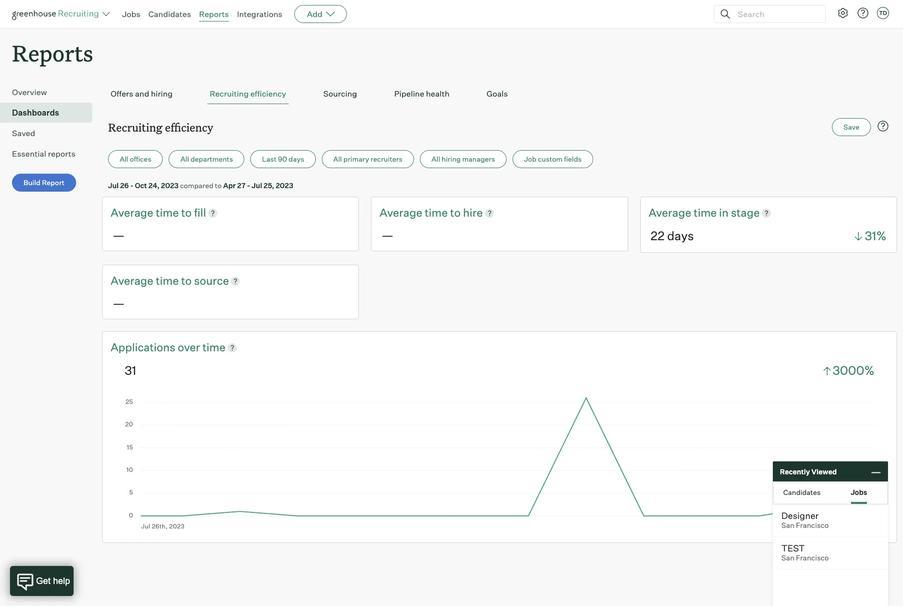 Task type: describe. For each thing, give the bounding box(es) containing it.
3000%
[[833, 363, 874, 378]]

hire
[[463, 206, 483, 219]]

recruiting efficiency inside recruiting efficiency button
[[210, 89, 286, 99]]

source link
[[194, 273, 229, 289]]

offices
[[130, 155, 151, 163]]

test san francisco
[[781, 543, 829, 563]]

overview link
[[12, 86, 88, 98]]

0 vertical spatial reports
[[199, 9, 229, 19]]

all primary recruiters button
[[322, 150, 414, 168]]

test
[[781, 543, 805, 554]]

1 jul from the left
[[108, 181, 119, 190]]

average time in
[[649, 206, 731, 219]]

compared
[[180, 181, 213, 190]]

— for fill
[[113, 228, 125, 243]]

time link right over
[[202, 340, 226, 355]]

time link for stage
[[694, 205, 719, 221]]

average link for fill
[[111, 205, 156, 221]]

jul 26 - oct 24, 2023 compared to apr 27 - jul 25, 2023
[[108, 181, 293, 190]]

time for stage
[[694, 206, 717, 219]]

overview
[[12, 87, 47, 97]]

average link for hire
[[380, 205, 425, 221]]

all departments button
[[169, 150, 245, 168]]

1 vertical spatial jobs
[[851, 488, 867, 496]]

stage link
[[731, 205, 760, 221]]

tab list containing offers and hiring
[[108, 84, 891, 104]]

recruiting efficiency button
[[207, 84, 289, 104]]

in
[[719, 206, 729, 219]]

san for designer
[[781, 521, 794, 530]]

to link for hire
[[450, 205, 463, 221]]

1 horizontal spatial hiring
[[442, 155, 461, 163]]

to for fill
[[181, 206, 192, 219]]

viewed
[[811, 467, 837, 476]]

last 90 days
[[262, 155, 304, 163]]

Search text field
[[735, 7, 816, 21]]

average time to for hire
[[380, 206, 463, 219]]

pipeline health button
[[392, 84, 452, 104]]

days inside last 90 days button
[[289, 155, 304, 163]]

average for hire
[[380, 206, 422, 219]]

1 - from the left
[[130, 181, 133, 190]]

pipeline
[[394, 89, 424, 99]]

last 90 days button
[[251, 150, 316, 168]]

all primary recruiters
[[333, 155, 402, 163]]

2 2023 from the left
[[276, 181, 293, 190]]

time link for fill
[[156, 205, 181, 221]]

22 days
[[651, 228, 694, 244]]

essential reports link
[[12, 148, 88, 160]]

all offices button
[[108, 150, 163, 168]]

departments
[[191, 155, 233, 163]]

custom
[[538, 155, 562, 163]]

average link for source
[[111, 273, 156, 289]]

0 horizontal spatial candidates
[[148, 9, 191, 19]]

24,
[[148, 181, 160, 190]]

0 horizontal spatial jobs
[[122, 9, 140, 19]]

job
[[524, 155, 536, 163]]

offers and hiring
[[111, 89, 173, 99]]

add button
[[294, 5, 347, 23]]

recently viewed
[[780, 467, 837, 476]]

source
[[194, 274, 229, 287]]

1 vertical spatial days
[[667, 228, 694, 244]]

jobs link
[[122, 9, 140, 19]]

reports link
[[199, 9, 229, 19]]

applications link
[[111, 340, 178, 355]]

integrations
[[237, 9, 282, 19]]

all for all primary recruiters
[[333, 155, 342, 163]]

time right over
[[202, 340, 226, 354]]

sourcing button
[[321, 84, 360, 104]]

26
[[120, 181, 129, 190]]

health
[[426, 89, 449, 99]]

san for test
[[781, 554, 794, 563]]

recruiting inside button
[[210, 89, 249, 99]]

time for fill
[[156, 206, 179, 219]]

oct
[[135, 181, 147, 190]]

candidates link
[[148, 9, 191, 19]]

applications over
[[111, 340, 202, 354]]

time for source
[[156, 274, 179, 287]]

managers
[[462, 155, 495, 163]]

saved
[[12, 128, 35, 138]]

applications
[[111, 340, 175, 354]]

essential
[[12, 149, 46, 159]]

to left apr
[[215, 181, 222, 190]]

to for source
[[181, 274, 192, 287]]

configure image
[[837, 7, 849, 19]]

time for hire
[[425, 206, 448, 219]]

average for source
[[111, 274, 153, 287]]

designer
[[781, 510, 819, 521]]

dashboards link
[[12, 107, 88, 119]]

and
[[135, 89, 149, 99]]

essential reports
[[12, 149, 75, 159]]

faq image
[[877, 120, 889, 132]]

apr
[[223, 181, 236, 190]]

time link for hire
[[425, 205, 450, 221]]

2 jul from the left
[[252, 181, 262, 190]]



Task type: vqa. For each thing, say whether or not it's contained in the screenshot.
left 11
no



Task type: locate. For each thing, give the bounding box(es) containing it.
offers
[[111, 89, 133, 99]]

25,
[[264, 181, 274, 190]]

all inside 'all offices' button
[[120, 155, 128, 163]]

1 vertical spatial san
[[781, 554, 794, 563]]

jul left 25,
[[252, 181, 262, 190]]

0 horizontal spatial jul
[[108, 181, 119, 190]]

average time to for source
[[111, 274, 194, 287]]

0 horizontal spatial -
[[130, 181, 133, 190]]

all left primary
[[333, 155, 342, 163]]

goals button
[[484, 84, 510, 104]]

average link for stage
[[649, 205, 694, 221]]

dashboards
[[12, 108, 59, 118]]

2023 right 25,
[[276, 181, 293, 190]]

hire link
[[463, 205, 483, 221]]

0 horizontal spatial efficiency
[[165, 120, 213, 135]]

td button
[[875, 5, 891, 21]]

1 horizontal spatial -
[[247, 181, 250, 190]]

0 horizontal spatial hiring
[[151, 89, 173, 99]]

francisco for designer
[[796, 521, 829, 530]]

0 vertical spatial francisco
[[796, 521, 829, 530]]

days right the 22
[[667, 228, 694, 244]]

days right 90
[[289, 155, 304, 163]]

jul
[[108, 181, 119, 190], [252, 181, 262, 190]]

all left managers
[[432, 155, 440, 163]]

4 all from the left
[[432, 155, 440, 163]]

to for hire
[[450, 206, 461, 219]]

- right 27
[[247, 181, 250, 190]]

xychart image
[[125, 395, 874, 530]]

build report button
[[12, 174, 76, 192]]

all offices
[[120, 155, 151, 163]]

2023
[[161, 181, 179, 190], [276, 181, 293, 190]]

1 horizontal spatial jul
[[252, 181, 262, 190]]

31%
[[865, 228, 886, 244]]

tab list
[[108, 84, 891, 104], [773, 482, 887, 504]]

1 vertical spatial recruiting
[[108, 120, 162, 135]]

candidates right the jobs link
[[148, 9, 191, 19]]

0 horizontal spatial 2023
[[161, 181, 179, 190]]

1 san from the top
[[781, 521, 794, 530]]

pipeline health
[[394, 89, 449, 99]]

0 vertical spatial efficiency
[[250, 89, 286, 99]]

1 horizontal spatial candidates
[[783, 488, 821, 496]]

time link left hire link
[[425, 205, 450, 221]]

recruiting efficiency
[[210, 89, 286, 99], [108, 120, 213, 135]]

all hiring managers button
[[420, 150, 507, 168]]

all left departments
[[180, 155, 189, 163]]

average for fill
[[111, 206, 153, 219]]

saved link
[[12, 127, 88, 139]]

average time to
[[111, 206, 194, 219], [380, 206, 463, 219], [111, 274, 194, 287]]

time link for source
[[156, 273, 181, 289]]

stage
[[731, 206, 760, 219]]

time link down 24,
[[156, 205, 181, 221]]

2 - from the left
[[247, 181, 250, 190]]

san down designer san francisco
[[781, 554, 794, 563]]

all for all offices
[[120, 155, 128, 163]]

1 2023 from the left
[[161, 181, 179, 190]]

hiring left managers
[[442, 155, 461, 163]]

time link
[[156, 205, 181, 221], [425, 205, 450, 221], [694, 205, 719, 221], [156, 273, 181, 289], [202, 340, 226, 355]]

report
[[42, 178, 64, 187]]

all for all hiring managers
[[432, 155, 440, 163]]

fill
[[194, 206, 206, 219]]

—
[[113, 228, 125, 243], [382, 228, 394, 243], [113, 296, 125, 311]]

francisco inside the test san francisco
[[796, 554, 829, 563]]

candidates down recently viewed on the right bottom of the page
[[783, 488, 821, 496]]

francisco for test
[[796, 554, 829, 563]]

22
[[651, 228, 665, 244]]

all hiring managers
[[432, 155, 495, 163]]

to left fill
[[181, 206, 192, 219]]

all departments
[[180, 155, 233, 163]]

last
[[262, 155, 276, 163]]

average for stage
[[649, 206, 691, 219]]

to link for source
[[181, 273, 194, 289]]

1 horizontal spatial jobs
[[851, 488, 867, 496]]

san inside designer san francisco
[[781, 521, 794, 530]]

save
[[843, 123, 859, 131]]

fields
[[564, 155, 582, 163]]

1 horizontal spatial recruiting
[[210, 89, 249, 99]]

average time to for fill
[[111, 206, 194, 219]]

27
[[237, 181, 245, 190]]

1 francisco from the top
[[796, 521, 829, 530]]

td
[[879, 10, 887, 17]]

0 vertical spatial san
[[781, 521, 794, 530]]

0 horizontal spatial days
[[289, 155, 304, 163]]

1 vertical spatial hiring
[[442, 155, 461, 163]]

— for hire
[[382, 228, 394, 243]]

in link
[[719, 205, 731, 221]]

1 vertical spatial efficiency
[[165, 120, 213, 135]]

to left hire
[[450, 206, 461, 219]]

0 vertical spatial recruiting efficiency
[[210, 89, 286, 99]]

reports down the greenhouse recruiting 'image'
[[12, 38, 93, 68]]

-
[[130, 181, 133, 190], [247, 181, 250, 190]]

reports right candidates link
[[199, 9, 229, 19]]

all inside 'all primary recruiters' "button"
[[333, 155, 342, 163]]

0 vertical spatial candidates
[[148, 9, 191, 19]]

francisco inside designer san francisco
[[796, 521, 829, 530]]

— for source
[[113, 296, 125, 311]]

1 horizontal spatial days
[[667, 228, 694, 244]]

1 vertical spatial reports
[[12, 38, 93, 68]]

average link
[[111, 205, 156, 221], [380, 205, 425, 221], [649, 205, 694, 221], [111, 273, 156, 289]]

- right 26 on the top left of page
[[130, 181, 133, 190]]

1 horizontal spatial reports
[[199, 9, 229, 19]]

reports
[[48, 149, 75, 159]]

0 horizontal spatial recruiting
[[108, 120, 162, 135]]

3 all from the left
[[333, 155, 342, 163]]

time left hire
[[425, 206, 448, 219]]

1 all from the left
[[120, 155, 128, 163]]

efficiency inside recruiting efficiency button
[[250, 89, 286, 99]]

candidates
[[148, 9, 191, 19], [783, 488, 821, 496]]

1 vertical spatial tab list
[[773, 482, 887, 504]]

average
[[111, 206, 153, 219], [380, 206, 422, 219], [649, 206, 691, 219], [111, 274, 153, 287]]

build report
[[24, 178, 64, 187]]

all left "offices"
[[120, 155, 128, 163]]

to left source
[[181, 274, 192, 287]]

2023 right 24,
[[161, 181, 179, 190]]

over
[[178, 340, 200, 354]]

tab list containing candidates
[[773, 482, 887, 504]]

1 vertical spatial francisco
[[796, 554, 829, 563]]

save button
[[832, 118, 871, 136]]

offers and hiring button
[[108, 84, 175, 104]]

designer san francisco
[[781, 510, 829, 530]]

0 vertical spatial tab list
[[108, 84, 891, 104]]

add
[[307, 9, 322, 19]]

0 vertical spatial jobs
[[122, 9, 140, 19]]

to link
[[181, 205, 194, 221], [450, 205, 463, 221], [181, 273, 194, 289]]

san inside the test san francisco
[[781, 554, 794, 563]]

0 vertical spatial recruiting
[[210, 89, 249, 99]]

time down 24,
[[156, 206, 179, 219]]

reports
[[199, 9, 229, 19], [12, 38, 93, 68]]

integrations link
[[237, 9, 282, 19]]

31
[[125, 363, 136, 378]]

td button
[[877, 7, 889, 19]]

0 horizontal spatial reports
[[12, 38, 93, 68]]

goals
[[487, 89, 508, 99]]

2 francisco from the top
[[796, 554, 829, 563]]

all inside 'all hiring managers' button
[[432, 155, 440, 163]]

1 horizontal spatial efficiency
[[250, 89, 286, 99]]

time left source
[[156, 274, 179, 287]]

jobs
[[122, 9, 140, 19], [851, 488, 867, 496]]

0 vertical spatial days
[[289, 155, 304, 163]]

jul left 26 on the top left of page
[[108, 181, 119, 190]]

1 horizontal spatial 2023
[[276, 181, 293, 190]]

francisco up the test san francisco
[[796, 521, 829, 530]]

san up test
[[781, 521, 794, 530]]

fill link
[[194, 205, 206, 221]]

build
[[24, 178, 40, 187]]

1 vertical spatial recruiting efficiency
[[108, 120, 213, 135]]

to link for fill
[[181, 205, 194, 221]]

all
[[120, 155, 128, 163], [180, 155, 189, 163], [333, 155, 342, 163], [432, 155, 440, 163]]

primary
[[343, 155, 369, 163]]

time link left stage link
[[694, 205, 719, 221]]

job custom fields
[[524, 155, 582, 163]]

2 san from the top
[[781, 554, 794, 563]]

over link
[[178, 340, 202, 355]]

hiring
[[151, 89, 173, 99], [442, 155, 461, 163]]

1 vertical spatial candidates
[[783, 488, 821, 496]]

days
[[289, 155, 304, 163], [667, 228, 694, 244]]

francisco down designer san francisco
[[796, 554, 829, 563]]

recruiters
[[371, 155, 402, 163]]

2 all from the left
[[180, 155, 189, 163]]

time link left source link
[[156, 273, 181, 289]]

90
[[278, 155, 287, 163]]

recently
[[780, 467, 810, 476]]

0 vertical spatial hiring
[[151, 89, 173, 99]]

all for all departments
[[180, 155, 189, 163]]

job custom fields button
[[513, 150, 593, 168]]

time
[[156, 206, 179, 219], [425, 206, 448, 219], [694, 206, 717, 219], [156, 274, 179, 287], [202, 340, 226, 354]]

all inside "all departments" button
[[180, 155, 189, 163]]

time left in
[[694, 206, 717, 219]]

hiring right and
[[151, 89, 173, 99]]

greenhouse recruiting image
[[12, 8, 102, 20]]

sourcing
[[323, 89, 357, 99]]

recruiting
[[210, 89, 249, 99], [108, 120, 162, 135]]

francisco
[[796, 521, 829, 530], [796, 554, 829, 563]]



